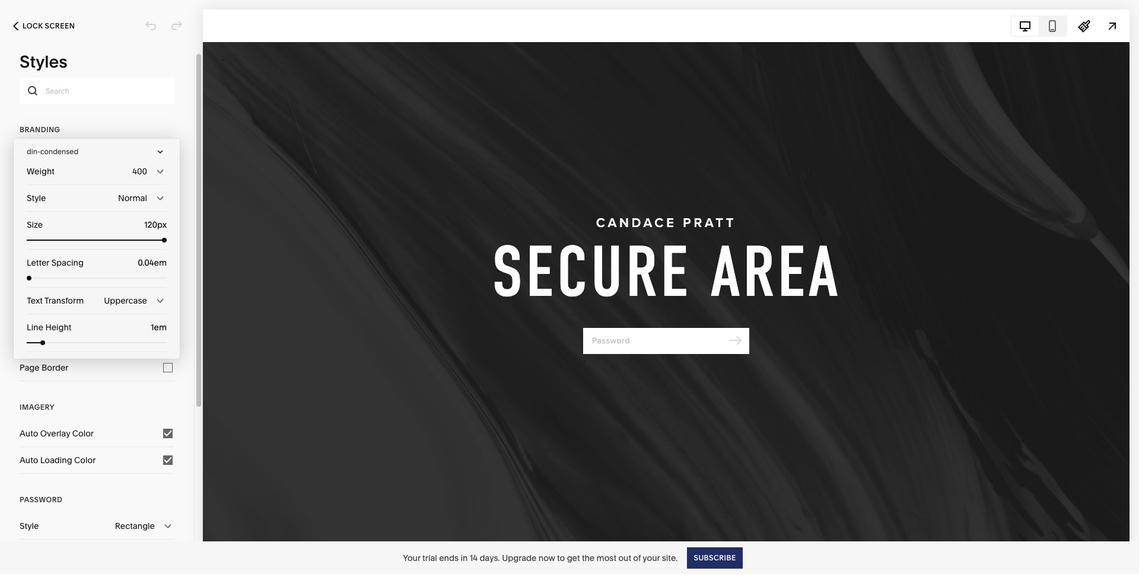 Task type: vqa. For each thing, say whether or not it's contained in the screenshot.


Task type: locate. For each thing, give the bounding box(es) containing it.
height
[[45, 322, 71, 333]]

page
[[20, 363, 40, 373]]

auto for auto loading color
[[20, 455, 38, 466]]

400
[[132, 166, 147, 177]]

auto left overlay
[[20, 429, 38, 439]]

line
[[27, 322, 43, 333]]

color for third color button from the top
[[20, 336, 41, 347]]

color right loading
[[74, 455, 96, 466]]

weight
[[27, 166, 54, 177]]

color button
[[20, 170, 175, 196], [20, 262, 175, 288], [20, 328, 175, 354]]

Style field
[[27, 185, 167, 211]]

2 font from the top
[[20, 243, 37, 254]]

color button up uppercase
[[20, 262, 175, 288]]

styles
[[20, 52, 67, 72]]

text
[[27, 296, 43, 306]]

transform
[[44, 296, 84, 306]]

branding
[[20, 125, 60, 134]]

letter
[[27, 258, 49, 268]]

color down weight
[[20, 177, 41, 188]]

1 vertical spatial font button
[[20, 236, 175, 262]]

font up letter at the top left of the page
[[20, 243, 37, 254]]

ends
[[439, 553, 459, 564]]

style
[[27, 193, 46, 204]]

2 color button from the top
[[20, 262, 175, 288]]

font button down style field
[[20, 236, 175, 262]]

color button down condensed on the left of the page
[[20, 170, 175, 196]]

font button up style field
[[20, 143, 175, 169]]

0 vertical spatial font
[[20, 151, 37, 161]]

auto left loading
[[20, 455, 38, 466]]

to
[[557, 553, 565, 564]]

0 vertical spatial auto
[[20, 429, 38, 439]]

out
[[619, 553, 632, 564]]

password
[[20, 496, 63, 505]]

2 vertical spatial color button
[[20, 328, 175, 354]]

color button down 'text transform' 'field'
[[20, 328, 175, 354]]

color down line
[[20, 336, 41, 347]]

1 font from the top
[[20, 151, 37, 161]]

color right overlay
[[72, 429, 94, 439]]

font for headline
[[20, 243, 37, 254]]

color down letter at the top left of the page
[[20, 270, 41, 281]]

auto overlay color
[[20, 429, 94, 439]]

font up weight
[[20, 151, 37, 161]]

None range field
[[27, 238, 167, 243], [27, 276, 167, 281], [27, 341, 167, 345], [27, 238, 167, 243], [27, 276, 167, 281], [27, 341, 167, 345]]

font
[[20, 151, 37, 161], [20, 243, 37, 254]]

font button
[[20, 143, 175, 169], [20, 236, 175, 262]]

font button for branding
[[20, 143, 175, 169]]

modal dialog
[[14, 139, 180, 359]]

spacing
[[51, 258, 84, 268]]

1 vertical spatial auto
[[20, 455, 38, 466]]

loading
[[40, 455, 72, 466]]

0 vertical spatial color button
[[20, 170, 175, 196]]

auto for auto overlay color
[[20, 429, 38, 439]]

condensed
[[40, 147, 78, 156]]

overlay
[[40, 429, 70, 439]]

1 auto from the top
[[20, 429, 38, 439]]

1 font button from the top
[[20, 143, 175, 169]]

your trial ends in 14 days. upgrade now to get the most out of your site.
[[403, 553, 678, 564]]

auto
[[20, 429, 38, 439], [20, 455, 38, 466]]

2 auto from the top
[[20, 455, 38, 466]]

0 vertical spatial font button
[[20, 143, 175, 169]]

color
[[20, 177, 41, 188], [20, 270, 41, 281], [20, 336, 41, 347], [72, 429, 94, 439], [74, 455, 96, 466]]

size
[[27, 220, 43, 230]]

Weight field
[[27, 158, 167, 185]]

2 font button from the top
[[20, 236, 175, 262]]

None field
[[128, 218, 167, 231], [128, 256, 167, 269], [128, 321, 167, 334], [128, 218, 167, 231], [128, 256, 167, 269], [128, 321, 167, 334]]

14
[[470, 553, 478, 564]]

normal
[[118, 193, 147, 204]]

1 color button from the top
[[20, 170, 175, 196]]

1 vertical spatial color button
[[20, 262, 175, 288]]

1 vertical spatial font
[[20, 243, 37, 254]]

tab list
[[1012, 16, 1067, 35]]

days.
[[480, 553, 500, 564]]

your
[[643, 553, 660, 564]]



Task type: describe. For each thing, give the bounding box(es) containing it.
color button for headline
[[20, 262, 175, 288]]

trial
[[423, 553, 437, 564]]

uppercase
[[104, 296, 147, 306]]

letter spacing
[[27, 258, 84, 268]]

font for branding
[[20, 151, 37, 161]]

headline
[[20, 218, 58, 227]]

color for headline's color button
[[20, 270, 41, 281]]

now
[[539, 553, 555, 564]]

imagery
[[20, 403, 54, 412]]

in
[[461, 553, 468, 564]]

line height
[[27, 322, 71, 333]]

site.
[[662, 553, 678, 564]]

background
[[20, 310, 74, 319]]

color for branding's color button
[[20, 177, 41, 188]]

get
[[567, 553, 580, 564]]

border
[[42, 363, 69, 373]]

lock screen
[[23, 21, 75, 30]]

din-condensed
[[27, 147, 78, 156]]

lock
[[23, 21, 43, 30]]

text transform
[[27, 296, 84, 306]]

auto loading color
[[20, 455, 96, 466]]

Text Transform field
[[27, 288, 167, 314]]

the
[[582, 553, 595, 564]]

Search text field
[[20, 78, 175, 104]]

screen
[[45, 21, 75, 30]]

of
[[634, 553, 641, 564]]

lock screen button
[[0, 13, 88, 39]]

din-
[[27, 147, 40, 156]]

your
[[403, 553, 421, 564]]

color button for branding
[[20, 170, 175, 196]]

3 color button from the top
[[20, 328, 175, 354]]

font button for headline
[[20, 236, 175, 262]]

page border
[[20, 363, 69, 373]]

upgrade
[[502, 553, 537, 564]]

most
[[597, 553, 617, 564]]



